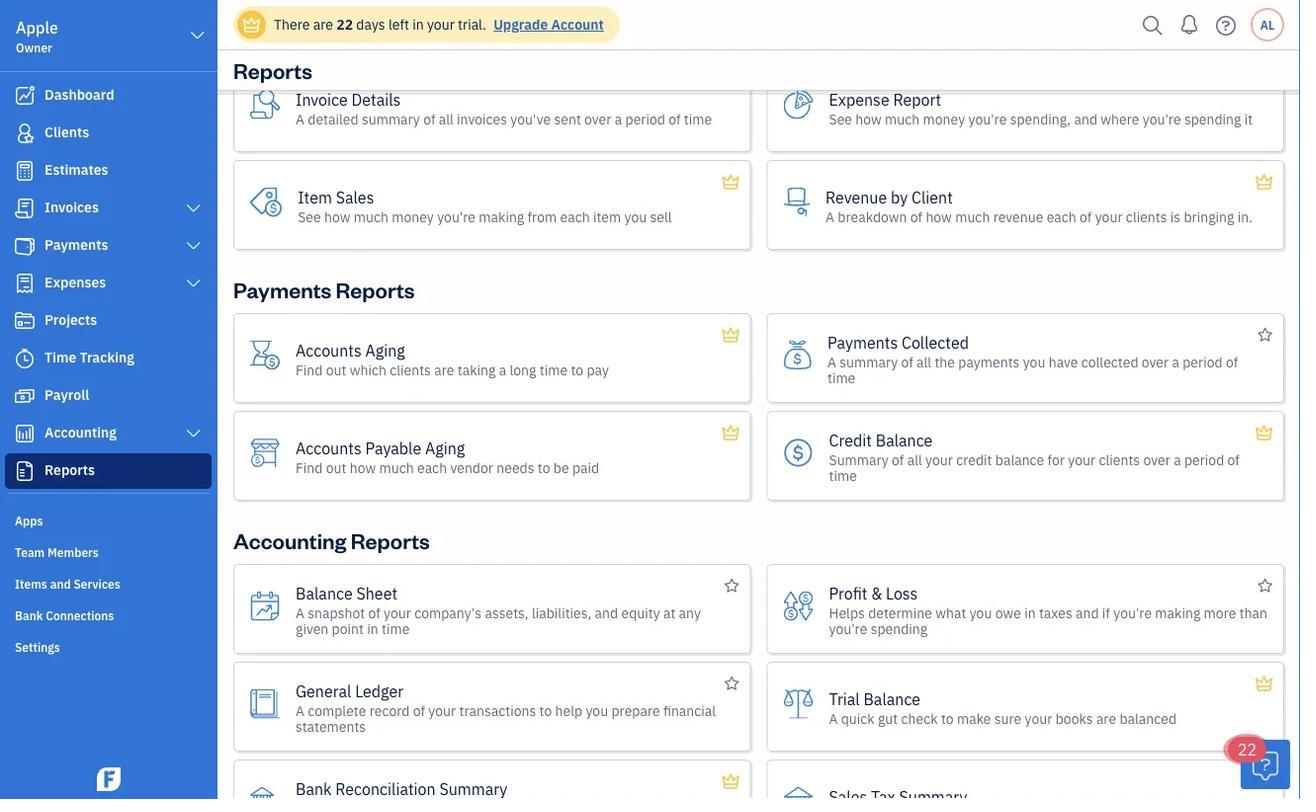 Task type: describe. For each thing, give the bounding box(es) containing it.
& for profit
[[871, 583, 882, 604]]

to inside trial balance a quick gut check to make sure your books are balanced
[[941, 710, 954, 728]]

resource center badge image
[[1241, 741, 1290, 790]]

spending,
[[1010, 110, 1071, 128]]

out inside 'accounts payable aging find out how much each vendor needs to be paid'
[[326, 459, 346, 477]]

much inside expense report see how much money you're spending, and where you're spending it
[[885, 110, 920, 128]]

22 inside dropdown button
[[1238, 740, 1257, 761]]

dashboard link
[[5, 78, 212, 114]]

bank connections link
[[5, 600, 212, 630]]

help
[[555, 702, 583, 720]]

time tracking link
[[5, 341, 212, 377]]

long
[[510, 361, 536, 379]]

detailed
[[308, 110, 359, 128]]

be
[[554, 459, 569, 477]]

paid
[[572, 459, 599, 477]]

time
[[44, 349, 76, 367]]

collected
[[902, 332, 969, 353]]

your right for
[[1068, 451, 1096, 469]]

credit balance summary of all your credit balance for your clients over a period of time
[[829, 430, 1240, 485]]

by
[[891, 187, 908, 208]]

all inside invoice details a detailed summary of all invoices you've sent over a period of time
[[439, 110, 454, 128]]

balanced
[[1120, 710, 1177, 728]]

update favorite status for invoice details image
[[724, 72, 739, 96]]

each for revenue by client
[[1047, 208, 1077, 226]]

client image
[[13, 124, 37, 143]]

find inside 'accounts payable aging find out how much each vendor needs to be paid'
[[296, 459, 323, 477]]

snapshot
[[308, 604, 365, 622]]

sure
[[994, 710, 1022, 728]]

accounting for accounting
[[44, 424, 117, 442]]

the
[[935, 353, 955, 371]]

time inside credit balance summary of all your credit balance for your clients over a period of time
[[829, 467, 857, 485]]

of inside general ledger a complete record of your transactions to help you prepare financial statements
[[413, 702, 425, 720]]

item
[[593, 208, 621, 226]]

is
[[1171, 208, 1181, 226]]

have
[[1049, 353, 1078, 371]]

chart image
[[13, 424, 37, 444]]

upgrade
[[494, 15, 548, 34]]

a inside accounts aging find out which clients are taking a long time to pay
[[499, 361, 506, 379]]

dashboard
[[44, 86, 114, 104]]

any
[[679, 604, 701, 622]]

spending inside profit & loss helps determine what you owe in taxes and if you're making more than you're spending
[[871, 620, 928, 638]]

determine
[[868, 604, 932, 622]]

money for sales
[[392, 208, 434, 226]]

general ledger a complete record of your transactions to help you prepare financial statements
[[296, 681, 716, 736]]

make
[[957, 710, 991, 728]]

period for payments collected
[[1183, 353, 1223, 371]]

invoice for invoice details a detailed summary of all invoices you've sent over a period of time
[[296, 89, 348, 110]]

team
[[15, 545, 45, 561]]

22 button
[[1228, 738, 1290, 790]]

apps link
[[5, 505, 212, 535]]

you're down profit
[[829, 620, 868, 638]]

dashboard image
[[13, 86, 37, 106]]

0 horizontal spatial expense
[[328, 24, 412, 52]]

time inside accounts aging find out which clients are taking a long time to pay
[[540, 361, 568, 379]]

see for expense report
[[829, 110, 852, 128]]

making inside item sales see how much money you're making from each item you sell
[[479, 208, 524, 226]]

go to help image
[[1210, 10, 1242, 40]]

report image
[[13, 462, 37, 482]]

time tracking
[[44, 349, 134, 367]]

invoices
[[457, 110, 507, 128]]

aging inside 'accounts payable aging find out how much each vendor needs to be paid'
[[425, 438, 465, 459]]

and inside balance sheet a snapshot of your company's assets, liabilities, and equity at any given point in time
[[595, 604, 618, 622]]

summary
[[829, 451, 889, 469]]

company's
[[415, 604, 482, 622]]

update favorite status for balance sheet image
[[724, 574, 739, 599]]

expense image
[[13, 274, 37, 294]]

each for item sales
[[560, 208, 590, 226]]

money image
[[13, 387, 37, 406]]

update favorite status for profit & loss image
[[1258, 574, 1273, 599]]

where
[[1101, 110, 1140, 128]]

& for invoice
[[308, 24, 323, 52]]

at
[[663, 604, 676, 622]]

invoice image
[[13, 199, 37, 219]]

items and services link
[[5, 569, 212, 598]]

summary inside payments collected a summary of all the payments you have collected over a period of time
[[840, 353, 898, 371]]

left
[[389, 15, 409, 34]]

item sales see how much money you're making from each item you sell
[[298, 187, 672, 226]]

chevron large down image left there
[[188, 24, 207, 47]]

out inside accounts aging find out which clients are taking a long time to pay
[[326, 361, 346, 379]]

credit
[[956, 451, 992, 469]]

from
[[528, 208, 557, 226]]

clients link
[[5, 116, 212, 151]]

items
[[15, 576, 47, 592]]

you've
[[511, 110, 551, 128]]

you're left spending,
[[969, 110, 1007, 128]]

accounting link
[[5, 416, 212, 452]]

apps
[[15, 513, 43, 529]]

settings link
[[5, 632, 212, 662]]

to inside accounts aging find out which clients are taking a long time to pay
[[571, 361, 583, 379]]

you're inside item sales see how much money you're making from each item you sell
[[437, 208, 476, 226]]

given
[[296, 620, 329, 638]]

services
[[74, 576, 120, 592]]

general
[[296, 681, 351, 702]]

crown image for revenue by client
[[1254, 170, 1275, 194]]

sent
[[554, 110, 581, 128]]

reports down there
[[233, 56, 312, 84]]

how inside "revenue by client a breakdown of how much revenue each of your clients is bringing in."
[[926, 208, 952, 226]]

are inside accounts aging find out which clients are taking a long time to pay
[[434, 361, 454, 379]]

in inside profit & loss helps determine what you owe in taxes and if you're making more than you're spending
[[1025, 604, 1036, 622]]

payable
[[365, 438, 421, 459]]

projects link
[[5, 304, 212, 339]]

a inside "revenue by client a breakdown of how much revenue each of your clients is bringing in."
[[826, 208, 835, 226]]

reports up sheet
[[351, 527, 430, 555]]

quick
[[841, 710, 875, 728]]

prepare
[[612, 702, 660, 720]]

item
[[298, 187, 332, 208]]

time inside payments collected a summary of all the payments you have collected over a period of time
[[828, 369, 856, 387]]

settings
[[15, 640, 60, 656]]

profit & loss helps determine what you owe in taxes and if you're making more than you're spending
[[829, 583, 1268, 638]]

time inside balance sheet a snapshot of your company's assets, liabilities, and equity at any given point in time
[[382, 620, 410, 638]]

0 vertical spatial are
[[313, 15, 333, 34]]

accounting reports
[[233, 527, 430, 555]]

helps
[[829, 604, 865, 622]]

your inside general ledger a complete record of your transactions to help you prepare financial statements
[[428, 702, 456, 720]]

sales
[[336, 187, 374, 208]]

payments for payments reports
[[233, 275, 332, 304]]

revenue
[[826, 187, 887, 208]]

1 horizontal spatial crown image
[[721, 323, 741, 347]]

taxes
[[1039, 604, 1073, 622]]

al button
[[1251, 8, 1284, 42]]

to inside 'accounts payable aging find out how much each vendor needs to be paid'
[[538, 459, 550, 477]]

items and services
[[15, 576, 120, 592]]

check
[[901, 710, 938, 728]]

a inside invoice details a detailed summary of all invoices you've sent over a period of time
[[615, 110, 622, 128]]

profit
[[829, 583, 868, 604]]

balance sheet a snapshot of your company's assets, liabilities, and equity at any given point in time
[[296, 583, 701, 638]]

crown image for accounts payable aging
[[721, 421, 741, 445]]

much inside item sales see how much money you're making from each item you sell
[[354, 208, 389, 226]]

payments link
[[5, 228, 212, 264]]

expense inside expense report see how much money you're spending, and where you're spending it
[[829, 89, 890, 110]]

chevron large down image for invoices
[[185, 201, 203, 217]]

in.
[[1238, 208, 1253, 226]]

client
[[912, 187, 953, 208]]

financial
[[663, 702, 716, 720]]

crown image for item sales
[[721, 170, 741, 194]]

chevron large down image for expenses
[[185, 276, 203, 292]]

for
[[1048, 451, 1065, 469]]

payments for payments collected a summary of all the payments you have collected over a period of time
[[828, 332, 898, 353]]

payments reports
[[233, 275, 415, 304]]



Task type: vqa. For each thing, say whether or not it's contained in the screenshot.
Aging in the Accounts Aging Find out which clients are taking a long time to pay
yes



Task type: locate. For each thing, give the bounding box(es) containing it.
a for trial balance
[[829, 710, 838, 728]]

0 vertical spatial 22
[[336, 15, 353, 34]]

0 vertical spatial crown image
[[241, 14, 262, 35]]

0 vertical spatial balance
[[876, 430, 933, 451]]

you inside item sales see how much money you're making from each item you sell
[[624, 208, 647, 226]]

trial balance a quick gut check to make sure your books are balanced
[[829, 689, 1177, 728]]

invoice & expense reports
[[233, 24, 496, 52]]

0 vertical spatial payments
[[44, 236, 108, 254]]

payments left collected at the top right of the page
[[828, 332, 898, 353]]

pay
[[587, 361, 609, 379]]

spending
[[1185, 110, 1241, 128], [871, 620, 928, 638]]

0 vertical spatial &
[[308, 24, 323, 52]]

revenue by client a breakdown of how much revenue each of your clients is bringing in.
[[826, 187, 1253, 226]]

& inside profit & loss helps determine what you owe in taxes and if you're making more than you're spending
[[871, 583, 882, 604]]

balance inside balance sheet a snapshot of your company's assets, liabilities, and equity at any given point in time
[[296, 583, 353, 604]]

expense report see how much money you're spending, and where you're spending it
[[829, 89, 1253, 128]]

2 accounts from the top
[[296, 438, 362, 459]]

see inside expense report see how much money you're spending, and where you're spending it
[[829, 110, 852, 128]]

1 horizontal spatial making
[[1155, 604, 1201, 622]]

much inside "revenue by client a breakdown of how much revenue each of your clients is bringing in."
[[955, 208, 990, 226]]

2 vertical spatial clients
[[1099, 451, 1140, 469]]

crown image for trial balance
[[1254, 672, 1275, 696]]

spending down 'loss'
[[871, 620, 928, 638]]

projects
[[44, 311, 97, 329]]

to
[[571, 361, 583, 379], [538, 459, 550, 477], [539, 702, 552, 720], [941, 710, 954, 728]]

& left 'loss'
[[871, 583, 882, 604]]

how left report at the top
[[856, 110, 882, 128]]

update favorite status for payments collected image
[[1258, 323, 1273, 348]]

owe
[[995, 604, 1021, 622]]

each inside item sales see how much money you're making from each item you sell
[[560, 208, 590, 226]]

0 vertical spatial making
[[479, 208, 524, 226]]

0 horizontal spatial summary
[[362, 110, 420, 128]]

1 vertical spatial making
[[1155, 604, 1201, 622]]

see inside item sales see how much money you're making from each item you sell
[[298, 208, 321, 226]]

2 horizontal spatial each
[[1047, 208, 1077, 226]]

1 horizontal spatial are
[[434, 361, 454, 379]]

update favorite status for sales tax summary image
[[1258, 770, 1273, 795]]

over inside credit balance summary of all your credit balance for your clients over a period of time
[[1144, 451, 1171, 469]]

2 vertical spatial balance
[[864, 689, 921, 710]]

freshbooks image
[[93, 768, 125, 792]]

0 vertical spatial aging
[[365, 340, 405, 361]]

upgrade account link
[[490, 15, 604, 34]]

notifications image
[[1174, 5, 1205, 44]]

each left vendor
[[417, 459, 447, 477]]

2 out from the top
[[326, 459, 346, 477]]

0 horizontal spatial aging
[[365, 340, 405, 361]]

0 vertical spatial invoice
[[233, 24, 304, 52]]

0 horizontal spatial 22
[[336, 15, 353, 34]]

much right client
[[955, 208, 990, 226]]

accounts left "payable"
[[296, 438, 362, 459]]

payments
[[958, 353, 1020, 371]]

a left detailed
[[296, 110, 305, 128]]

much inside 'accounts payable aging find out how much each vendor needs to be paid'
[[379, 459, 414, 477]]

aging down payments reports in the left of the page
[[365, 340, 405, 361]]

days
[[356, 15, 385, 34]]

of
[[423, 110, 436, 128], [669, 110, 681, 128], [910, 208, 923, 226], [1080, 208, 1092, 226], [901, 353, 913, 371], [1226, 353, 1238, 371], [892, 451, 904, 469], [1228, 451, 1240, 469], [368, 604, 380, 622], [413, 702, 425, 720]]

see left report at the top
[[829, 110, 852, 128]]

balance inside credit balance summary of all your credit balance for your clients over a period of time
[[876, 430, 933, 451]]

update favorite status for general ledger image
[[724, 672, 739, 697]]

&
[[308, 24, 323, 52], [871, 583, 882, 604]]

aging right "payable"
[[425, 438, 465, 459]]

to inside general ledger a complete record of your transactions to help you prepare financial statements
[[539, 702, 552, 720]]

you right help at the bottom left of the page
[[586, 702, 608, 720]]

you're right where
[[1143, 110, 1181, 128]]

money inside expense report see how much money you're spending, and where you're spending it
[[923, 110, 965, 128]]

equity
[[621, 604, 660, 622]]

a for balance sheet
[[296, 604, 305, 622]]

chevron large down image for accounting
[[185, 426, 203, 442]]

2 vertical spatial period
[[1184, 451, 1224, 469]]

balance inside trial balance a quick gut check to make sure your books are balanced
[[864, 689, 921, 710]]

record
[[370, 702, 410, 720]]

2 find from the top
[[296, 459, 323, 477]]

it
[[1245, 110, 1253, 128]]

trial.
[[458, 15, 486, 34]]

out
[[326, 361, 346, 379], [326, 459, 346, 477]]

what
[[936, 604, 966, 622]]

0 horizontal spatial accounting
[[44, 424, 117, 442]]

see for item sales
[[298, 208, 321, 226]]

a inside balance sheet a snapshot of your company's assets, liabilities, and equity at any given point in time
[[296, 604, 305, 622]]

balance up given
[[296, 583, 353, 604]]

accounting down payroll
[[44, 424, 117, 442]]

gut
[[878, 710, 898, 728]]

your left credit
[[926, 451, 953, 469]]

1 vertical spatial spending
[[871, 620, 928, 638]]

how up accounting reports
[[350, 459, 376, 477]]

point
[[332, 620, 364, 638]]

period inside credit balance summary of all your credit balance for your clients over a period of time
[[1184, 451, 1224, 469]]

estimate image
[[13, 161, 37, 181]]

a inside general ledger a complete record of your transactions to help you prepare financial statements
[[296, 702, 304, 720]]

which
[[350, 361, 387, 379]]

summary inside invoice details a detailed summary of all invoices you've sent over a period of time
[[362, 110, 420, 128]]

reports right left
[[417, 24, 496, 52]]

each right revenue
[[1047, 208, 1077, 226]]

0 horizontal spatial spending
[[871, 620, 928, 638]]

1 horizontal spatial &
[[871, 583, 882, 604]]

find left which
[[296, 361, 323, 379]]

1 vertical spatial see
[[298, 208, 321, 226]]

making inside profit & loss helps determine what you owe in taxes and if you're making more than you're spending
[[1155, 604, 1201, 622]]

you inside profit & loss helps determine what you owe in taxes and if you're making more than you're spending
[[970, 604, 992, 622]]

& left days
[[308, 24, 323, 52]]

timer image
[[13, 349, 37, 369]]

period
[[625, 110, 665, 128], [1183, 353, 1223, 371], [1184, 451, 1224, 469]]

2 horizontal spatial in
[[1025, 604, 1036, 622]]

clients inside accounts aging find out which clients are taking a long time to pay
[[390, 361, 431, 379]]

reports inside reports link
[[44, 461, 95, 480]]

1 vertical spatial accounts
[[296, 438, 362, 459]]

you inside payments collected a summary of all the payments you have collected over a period of time
[[1023, 353, 1046, 371]]

1 vertical spatial &
[[871, 583, 882, 604]]

a
[[615, 110, 622, 128], [1172, 353, 1180, 371], [499, 361, 506, 379], [1174, 451, 1181, 469]]

1 horizontal spatial in
[[413, 15, 424, 34]]

1 accounts from the top
[[296, 340, 362, 361]]

0 horizontal spatial each
[[417, 459, 447, 477]]

search image
[[1137, 10, 1169, 40]]

spending inside expense report see how much money you're spending, and where you're spending it
[[1185, 110, 1241, 128]]

spending left it
[[1185, 110, 1241, 128]]

1 vertical spatial balance
[[296, 583, 353, 604]]

sheet
[[356, 583, 398, 604]]

all inside credit balance summary of all your credit balance for your clients over a period of time
[[907, 451, 922, 469]]

expense up details in the left top of the page
[[328, 24, 412, 52]]

0 vertical spatial over
[[584, 110, 612, 128]]

0 horizontal spatial are
[[313, 15, 333, 34]]

you're right if
[[1114, 604, 1152, 622]]

1 vertical spatial summary
[[840, 353, 898, 371]]

0 horizontal spatial payments
[[44, 236, 108, 254]]

1 out from the top
[[326, 361, 346, 379]]

0 vertical spatial accounting
[[44, 424, 117, 442]]

more
[[1204, 604, 1236, 622]]

clients
[[44, 123, 89, 141]]

1 vertical spatial invoice
[[296, 89, 348, 110]]

and inside expense report see how much money you're spending, and where you're spending it
[[1074, 110, 1098, 128]]

crown image for credit balance
[[1254, 421, 1275, 445]]

1 vertical spatial period
[[1183, 353, 1223, 371]]

0 horizontal spatial crown image
[[241, 14, 262, 35]]

and inside profit & loss helps determine what you owe in taxes and if you're making more than you're spending
[[1076, 604, 1099, 622]]

accounts for accounts aging
[[296, 340, 362, 361]]

vendor
[[450, 459, 493, 477]]

payroll
[[44, 386, 89, 404]]

accounts aging find out which clients are taking a long time to pay
[[296, 340, 609, 379]]

chevron large down image
[[188, 24, 207, 47], [185, 201, 203, 217], [185, 276, 203, 292], [185, 426, 203, 442]]

your left company's
[[384, 604, 411, 622]]

your right sure
[[1025, 710, 1053, 728]]

you're left from
[[437, 208, 476, 226]]

1 horizontal spatial spending
[[1185, 110, 1241, 128]]

and left where
[[1074, 110, 1098, 128]]

clients
[[1126, 208, 1167, 226], [390, 361, 431, 379], [1099, 451, 1140, 469]]

to left help at the bottom left of the page
[[539, 702, 552, 720]]

summary left collected at the top right of the page
[[840, 353, 898, 371]]

reports link
[[5, 454, 212, 489]]

see left the sales
[[298, 208, 321, 226]]

1 horizontal spatial see
[[829, 110, 852, 128]]

1 horizontal spatial payments
[[233, 275, 332, 304]]

a inside payments collected a summary of all the payments you have collected over a period of time
[[828, 353, 836, 371]]

2 horizontal spatial payments
[[828, 332, 898, 353]]

invoice for invoice & expense reports
[[233, 24, 304, 52]]

how inside item sales see how much money you're making from each item you sell
[[324, 208, 350, 226]]

how inside 'accounts payable aging find out how much each vendor needs to be paid'
[[350, 459, 376, 477]]

clients inside "revenue by client a breakdown of how much revenue each of your clients is bringing in."
[[1126, 208, 1167, 226]]

a left snapshot
[[296, 604, 305, 622]]

making left from
[[479, 208, 524, 226]]

crown image
[[721, 170, 741, 194], [1254, 170, 1275, 194], [721, 421, 741, 445], [1254, 421, 1275, 445], [1254, 672, 1275, 696], [721, 770, 741, 794]]

each inside 'accounts payable aging find out how much each vendor needs to be paid'
[[417, 459, 447, 477]]

to left pay
[[571, 361, 583, 379]]

0 vertical spatial expense
[[328, 24, 412, 52]]

and left if
[[1076, 604, 1099, 622]]

a left quick
[[829, 710, 838, 728]]

taking
[[458, 361, 496, 379]]

trial
[[829, 689, 860, 710]]

accounts inside 'accounts payable aging find out how much each vendor needs to be paid'
[[296, 438, 362, 459]]

your
[[427, 15, 455, 34], [1095, 208, 1123, 226], [926, 451, 953, 469], [1068, 451, 1096, 469], [384, 604, 411, 622], [428, 702, 456, 720], [1025, 710, 1053, 728]]

all left invoices
[[439, 110, 454, 128]]

much right item
[[354, 208, 389, 226]]

2 horizontal spatial are
[[1096, 710, 1116, 728]]

your left is
[[1095, 208, 1123, 226]]

balance right credit in the right of the page
[[876, 430, 933, 451]]

balance for profit
[[864, 689, 921, 710]]

in right left
[[413, 15, 424, 34]]

clients left is
[[1126, 208, 1167, 226]]

money up client
[[923, 110, 965, 128]]

find
[[296, 361, 323, 379], [296, 459, 323, 477]]

details
[[352, 89, 401, 110]]

a inside invoice details a detailed summary of all invoices you've sent over a period of time
[[296, 110, 305, 128]]

period for credit balance
[[1184, 451, 1224, 469]]

invoices link
[[5, 191, 212, 226]]

period inside invoice details a detailed summary of all invoices you've sent over a period of time
[[625, 110, 665, 128]]

0 vertical spatial accounts
[[296, 340, 362, 361]]

2 vertical spatial payments
[[828, 332, 898, 353]]

1 vertical spatial out
[[326, 459, 346, 477]]

balance right trial
[[864, 689, 921, 710]]

a left complete
[[296, 702, 304, 720]]

clients right for
[[1099, 451, 1140, 469]]

money right the sales
[[392, 208, 434, 226]]

are inside trial balance a quick gut check to make sure your books are balanced
[[1096, 710, 1116, 728]]

your left trial.
[[427, 15, 455, 34]]

find up accounting reports
[[296, 459, 323, 477]]

accounting for accounting reports
[[233, 527, 347, 555]]

bank
[[15, 608, 43, 624]]

0 vertical spatial clients
[[1126, 208, 1167, 226]]

you inside general ledger a complete record of your transactions to help you prepare financial statements
[[586, 702, 608, 720]]

are right there
[[313, 15, 333, 34]]

credit
[[829, 430, 872, 451]]

and inside main element
[[50, 576, 71, 592]]

1 horizontal spatial accounting
[[233, 527, 347, 555]]

each inside "revenue by client a breakdown of how much revenue each of your clients is bringing in."
[[1047, 208, 1077, 226]]

1 find from the top
[[296, 361, 323, 379]]

out left "payable"
[[326, 459, 346, 477]]

all
[[439, 110, 454, 128], [917, 353, 932, 371], [907, 451, 922, 469]]

accounts inside accounts aging find out which clients are taking a long time to pay
[[296, 340, 362, 361]]

2 vertical spatial all
[[907, 451, 922, 469]]

there
[[274, 15, 310, 34]]

how up payments reports in the left of the page
[[324, 208, 350, 226]]

and left equity
[[595, 604, 618, 622]]

1 vertical spatial accounting
[[233, 527, 347, 555]]

chevron large down image down chevron large down image
[[185, 276, 203, 292]]

2 vertical spatial over
[[1144, 451, 1171, 469]]

0 vertical spatial period
[[625, 110, 665, 128]]

how right the by
[[926, 208, 952, 226]]

update favorite status for expense report image
[[1258, 72, 1273, 96]]

your inside balance sheet a snapshot of your company's assets, liabilities, and equity at any given point in time
[[384, 604, 411, 622]]

chevron large down image down "payroll" link
[[185, 426, 203, 442]]

0 horizontal spatial making
[[479, 208, 524, 226]]

in right point at bottom
[[367, 620, 378, 638]]

1 vertical spatial money
[[392, 208, 434, 226]]

period inside payments collected a summary of all the payments you have collected over a period of time
[[1183, 353, 1223, 371]]

collected
[[1082, 353, 1139, 371]]

accounting
[[44, 424, 117, 442], [233, 527, 347, 555]]

estimates
[[44, 161, 108, 179]]

account
[[551, 15, 604, 34]]

1 horizontal spatial 22
[[1238, 740, 1257, 761]]

1 vertical spatial over
[[1142, 353, 1169, 371]]

and right items
[[50, 576, 71, 592]]

all inside payments collected a summary of all the payments you have collected over a period of time
[[917, 353, 932, 371]]

apple
[[16, 17, 58, 38]]

money inside item sales see how much money you're making from each item you sell
[[392, 208, 434, 226]]

you
[[624, 208, 647, 226], [1023, 353, 1046, 371], [970, 604, 992, 622], [586, 702, 608, 720]]

aging inside accounts aging find out which clients are taking a long time to pay
[[365, 340, 405, 361]]

you left have
[[1023, 353, 1046, 371]]

aging
[[365, 340, 405, 361], [425, 438, 465, 459]]

0 vertical spatial see
[[829, 110, 852, 128]]

0 horizontal spatial &
[[308, 24, 323, 52]]

reports right report 'icon' at the bottom left of page
[[44, 461, 95, 480]]

0 vertical spatial out
[[326, 361, 346, 379]]

chevron large down image inside invoices link
[[185, 201, 203, 217]]

over
[[584, 110, 612, 128], [1142, 353, 1169, 371], [1144, 451, 1171, 469]]

chevron large down image up chevron large down image
[[185, 201, 203, 217]]

a up credit in the right of the page
[[828, 353, 836, 371]]

breakdown
[[838, 208, 907, 226]]

each left "item"
[[560, 208, 590, 226]]

1 horizontal spatial aging
[[425, 438, 465, 459]]

you left the sell
[[624, 208, 647, 226]]

payments inside payments collected a summary of all the payments you have collected over a period of time
[[828, 332, 898, 353]]

0 vertical spatial money
[[923, 110, 965, 128]]

2 vertical spatial are
[[1096, 710, 1116, 728]]

0 horizontal spatial money
[[392, 208, 434, 226]]

invoices
[[44, 198, 99, 217]]

22
[[336, 15, 353, 34], [1238, 740, 1257, 761]]

money
[[923, 110, 965, 128], [392, 208, 434, 226]]

1 vertical spatial clients
[[390, 361, 431, 379]]

1 vertical spatial find
[[296, 459, 323, 477]]

you left owe
[[970, 604, 992, 622]]

liabilities,
[[532, 604, 592, 622]]

accounts down payments reports in the left of the page
[[296, 340, 362, 361]]

0 horizontal spatial in
[[367, 620, 378, 638]]

invoice inside invoice details a detailed summary of all invoices you've sent over a period of time
[[296, 89, 348, 110]]

al
[[1261, 17, 1275, 33]]

0 vertical spatial spending
[[1185, 110, 1241, 128]]

accounts for accounts payable aging
[[296, 438, 362, 459]]

reports up which
[[336, 275, 415, 304]]

0 horizontal spatial see
[[298, 208, 321, 226]]

time
[[684, 110, 712, 128], [540, 361, 568, 379], [828, 369, 856, 387], [829, 467, 857, 485], [382, 620, 410, 638]]

a for payments collected
[[828, 353, 836, 371]]

expenses
[[44, 273, 106, 292]]

to left make
[[941, 710, 954, 728]]

much left vendor
[[379, 459, 414, 477]]

1 vertical spatial are
[[434, 361, 454, 379]]

chevron large down image inside accounting link
[[185, 426, 203, 442]]

1 horizontal spatial expense
[[829, 89, 890, 110]]

over for credit balance
[[1144, 451, 1171, 469]]

making left more on the right of the page
[[1155, 604, 1201, 622]]

your inside trial balance a quick gut check to make sure your books are balanced
[[1025, 710, 1053, 728]]

members
[[48, 545, 99, 561]]

all left the
[[917, 353, 932, 371]]

0 vertical spatial summary
[[362, 110, 420, 128]]

transactions
[[459, 702, 536, 720]]

all right summary
[[907, 451, 922, 469]]

needs
[[497, 459, 534, 477]]

payments up expenses
[[44, 236, 108, 254]]

estimates link
[[5, 153, 212, 189]]

1 horizontal spatial summary
[[840, 353, 898, 371]]

much up the by
[[885, 110, 920, 128]]

over for payments collected
[[1142, 353, 1169, 371]]

clients right which
[[390, 361, 431, 379]]

1 vertical spatial all
[[917, 353, 932, 371]]

a for invoice details
[[296, 110, 305, 128]]

how inside expense report see how much money you're spending, and where you're spending it
[[856, 110, 882, 128]]

1 horizontal spatial money
[[923, 110, 965, 128]]

your right record at left
[[428, 702, 456, 720]]

1 horizontal spatial each
[[560, 208, 590, 226]]

1 vertical spatial 22
[[1238, 740, 1257, 761]]

in
[[413, 15, 424, 34], [1025, 604, 1036, 622], [367, 620, 378, 638]]

chevron large down image inside expenses link
[[185, 276, 203, 292]]

expense left report at the top
[[829, 89, 890, 110]]

bringing
[[1184, 208, 1234, 226]]

balance for payments
[[876, 430, 933, 451]]

out left which
[[326, 361, 346, 379]]

payments inside 'link'
[[44, 236, 108, 254]]

payment image
[[13, 236, 37, 256]]

a inside credit balance summary of all your credit balance for your clients over a period of time
[[1174, 451, 1181, 469]]

crown image
[[241, 14, 262, 35], [721, 323, 741, 347]]

of inside balance sheet a snapshot of your company's assets, liabilities, and equity at any given point in time
[[368, 604, 380, 622]]

1 vertical spatial payments
[[233, 275, 332, 304]]

a inside trial balance a quick gut check to make sure your books are balanced
[[829, 710, 838, 728]]

money for report
[[923, 110, 965, 128]]

your inside "revenue by client a breakdown of how much revenue each of your clients is bringing in."
[[1095, 208, 1123, 226]]

chevron large down image
[[185, 238, 203, 254]]

1 vertical spatial crown image
[[721, 323, 741, 347]]

main element
[[0, 0, 267, 800]]

a for general ledger
[[296, 702, 304, 720]]

over inside invoice details a detailed summary of all invoices you've sent over a period of time
[[584, 110, 612, 128]]

1 vertical spatial expense
[[829, 89, 890, 110]]

accounting up snapshot
[[233, 527, 347, 555]]

in inside balance sheet a snapshot of your company's assets, liabilities, and equity at any given point in time
[[367, 620, 378, 638]]

expenses link
[[5, 266, 212, 302]]

in right owe
[[1025, 604, 1036, 622]]

invoice details a detailed summary of all invoices you've sent over a period of time
[[296, 89, 712, 128]]

payments down item
[[233, 275, 332, 304]]

0 vertical spatial all
[[439, 110, 454, 128]]

to left be
[[538, 459, 550, 477]]

summary right detailed
[[362, 110, 420, 128]]

payments collected a summary of all the payments you have collected over a period of time
[[828, 332, 1238, 387]]

a left breakdown
[[826, 208, 835, 226]]

time inside invoice details a detailed summary of all invoices you've sent over a period of time
[[684, 110, 712, 128]]

accounting inside main element
[[44, 424, 117, 442]]

balance
[[995, 451, 1044, 469]]

clients inside credit balance summary of all your credit balance for your clients over a period of time
[[1099, 451, 1140, 469]]

over inside payments collected a summary of all the payments you have collected over a period of time
[[1142, 353, 1169, 371]]

find inside accounts aging find out which clients are taking a long time to pay
[[296, 361, 323, 379]]

a inside payments collected a summary of all the payments you have collected over a period of time
[[1172, 353, 1180, 371]]

1 vertical spatial aging
[[425, 438, 465, 459]]

0 vertical spatial find
[[296, 361, 323, 379]]

are right books
[[1096, 710, 1116, 728]]

project image
[[13, 311, 37, 331]]

are left taking
[[434, 361, 454, 379]]

owner
[[16, 40, 52, 55]]

payments for payments
[[44, 236, 108, 254]]



